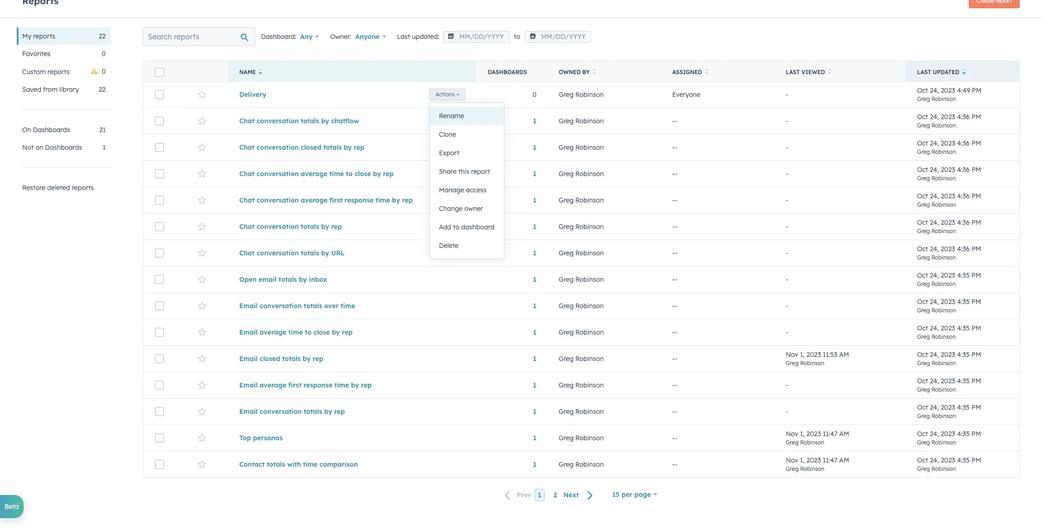 Task type: describe. For each thing, give the bounding box(es) containing it.
22 for my reports
[[99, 32, 106, 40]]

deleted
[[47, 184, 70, 192]]

rep down email average first response time by rep button
[[335, 408, 345, 416]]

chat conversation totals by url
[[240, 249, 345, 257]]

totals for email conversation totals by rep
[[304, 408, 323, 416]]

2 vertical spatial dashboards
[[45, 143, 82, 152]]

4:36 for chat conversation average time to close by rep
[[958, 165, 971, 174]]

oct 24, 2023 4:36 pm greg robinson for chat conversation totals by url
[[918, 245, 982, 261]]

2023 for email average time to close by rep
[[942, 324, 956, 332]]

chat conversation totals by chatflow button
[[240, 117, 466, 125]]

chat conversation totals by chatflow
[[240, 117, 359, 125]]

chat conversation average first response time by rep
[[240, 196, 413, 205]]

2 button
[[551, 490, 561, 502]]

updated:
[[412, 32, 440, 41]]

over
[[324, 302, 339, 310]]

conversation for chat conversation closed totals by rep
[[257, 143, 299, 152]]

MM/DD/YYYY text field
[[443, 31, 510, 43]]

15
[[613, 491, 620, 499]]

greg robinson for email average first response time by rep
[[559, 381, 604, 390]]

oct for chat conversation average time to close by rep
[[918, 165, 929, 174]]

24, for chat conversation closed totals by rep
[[931, 139, 940, 147]]

4:35 for open email totals by inbox
[[958, 271, 971, 280]]

1 button for email average first response time by rep
[[533, 381, 537, 390]]

oct for email average time to close by rep
[[918, 324, 929, 332]]

oct for email conversation totals by rep
[[918, 403, 929, 412]]

email for email closed totals by rep
[[240, 355, 258, 363]]

0 vertical spatial closed
[[301, 143, 322, 152]]

-- for chat conversation totals by chatflow
[[673, 117, 678, 125]]

conversation for email conversation totals by rep
[[260, 408, 302, 416]]

greg robinson for chat conversation totals by url
[[559, 249, 604, 257]]

4:35 for top personas
[[958, 430, 971, 438]]

to inside button
[[453, 223, 460, 232]]

4:36 for chat conversation totals by rep
[[958, 218, 971, 227]]

24, for chat conversation totals by rep
[[931, 218, 940, 227]]

my reports
[[22, 32, 55, 40]]

next
[[564, 491, 579, 500]]

to down chat conversation closed totals by rep button
[[346, 170, 353, 178]]

last viewed button
[[775, 61, 907, 81]]

totals for email conversation totals over time
[[304, 302, 323, 310]]

prev
[[517, 491, 532, 500]]

top personas
[[240, 434, 283, 443]]

email for email conversation totals by rep
[[240, 408, 258, 416]]

time right over
[[341, 302, 355, 310]]

chatflow
[[331, 117, 359, 125]]

average up the email closed totals by rep
[[260, 328, 287, 337]]

restore deleted reports
[[22, 184, 94, 192]]

pm for email closed totals by rep
[[972, 351, 982, 359]]

-- for chat conversation closed totals by rep
[[673, 143, 678, 152]]

beta
[[5, 503, 19, 511]]

email conversation totals over time
[[240, 302, 355, 310]]

-- for email average first response time by rep
[[673, 381, 678, 390]]

clone
[[439, 130, 456, 139]]

-- for email average time to close by rep
[[673, 328, 678, 337]]

descending sort. press to sort ascending. element
[[963, 68, 966, 76]]

rep down email conversation totals over time button
[[342, 328, 353, 337]]

restore
[[22, 184, 45, 192]]

name
[[240, 69, 256, 76]]

greg robinson for chat conversation totals by rep
[[559, 223, 604, 231]]

pm for top personas
[[972, 430, 982, 438]]

email conversation totals over time button
[[240, 302, 466, 310]]

saved
[[22, 85, 41, 94]]

greg robinson for top personas
[[559, 434, 604, 443]]

0 horizontal spatial closed
[[260, 355, 280, 363]]

2 1, from the top
[[801, 430, 805, 438]]

1 button for chat conversation totals by rep
[[533, 223, 537, 231]]

2023 for chat conversation totals by rep
[[942, 218, 956, 227]]

2023 inside nov 1, 2023 11:53 am greg robinson
[[807, 351, 822, 359]]

contact totals with time comparison
[[240, 461, 358, 469]]

next button
[[561, 490, 599, 502]]

email conversation totals by rep button
[[240, 408, 466, 416]]

from
[[43, 85, 58, 94]]

email average first response time by rep button
[[240, 381, 466, 390]]

2023 for chat conversation totals by url
[[942, 245, 956, 253]]

am for rep
[[840, 351, 850, 359]]

access
[[466, 186, 487, 194]]

oct for chat conversation closed totals by rep
[[918, 139, 929, 147]]

greg robinson for email conversation totals by rep
[[559, 408, 604, 416]]

anyone button
[[356, 30, 386, 43]]

-- for email conversation totals by rep
[[673, 408, 678, 416]]

1 vertical spatial response
[[304, 381, 333, 390]]

personas
[[253, 434, 283, 443]]

email for email average first response time by rep
[[240, 381, 258, 390]]

greg robinson for email closed totals by rep
[[559, 355, 604, 363]]

owned by button
[[548, 61, 662, 81]]

change
[[439, 205, 463, 213]]

owned
[[559, 69, 581, 76]]

time up email conversation totals by rep button
[[335, 381, 349, 390]]

chat conversation average time to close by rep button
[[240, 170, 466, 178]]

add to dashboard button
[[430, 218, 504, 237]]

rep down chat conversation closed totals by rep button
[[383, 170, 394, 178]]

descending sort. press to sort ascending. image
[[963, 68, 966, 75]]

delete button
[[430, 237, 504, 255]]

press to sort. image for owned by
[[593, 68, 597, 75]]

chat conversation closed totals by rep button
[[240, 143, 466, 152]]

on dashboards
[[22, 126, 70, 134]]

conversation for chat conversation totals by chatflow
[[257, 117, 299, 125]]

chat conversation totals by url button
[[240, 249, 466, 257]]

2023 for chat conversation average first response time by rep
[[942, 192, 956, 200]]

oct 24, 2023 4:36 pm greg robinson for chat conversation totals by chatflow
[[918, 113, 982, 129]]

delete
[[439, 242, 459, 250]]

pm inside the oct 24, 2023 4:49 pm greg robinson
[[973, 86, 982, 94]]

owned by
[[559, 69, 590, 76]]

1 for open email totals by inbox
[[533, 276, 537, 284]]

4:49
[[958, 86, 971, 94]]

0 vertical spatial 0
[[102, 50, 106, 58]]

2 nov from the top
[[786, 430, 799, 438]]

Search reports search field
[[143, 27, 256, 46]]

change owner
[[439, 205, 483, 213]]

pm for email average time to close by rep
[[972, 324, 982, 332]]

4:36 for chat conversation totals by chatflow
[[958, 113, 971, 121]]

1 for chat conversation average time to close by rep
[[533, 170, 537, 178]]

-- for contact totals with time comparison
[[673, 461, 678, 469]]

1 for chat conversation totals by rep
[[533, 223, 537, 231]]

time up chat conversation totals by rep button
[[376, 196, 390, 205]]

11:53
[[824, 351, 838, 359]]

nov 1, 2023 11:53 am greg robinson
[[786, 351, 850, 367]]

conversation for chat conversation totals by url
[[257, 249, 299, 257]]

average up chat conversation average first response time by rep
[[301, 170, 328, 178]]

oct for chat conversation totals by url
[[918, 245, 929, 253]]

to right mm/dd/yyyy text field
[[514, 32, 521, 41]]

anyone
[[356, 32, 380, 41]]

-- for email closed totals by rep
[[673, 355, 678, 363]]

1 for email conversation totals by rep
[[533, 408, 537, 416]]

restore deleted reports button
[[17, 179, 111, 197]]

1 button for chat conversation closed totals by rep
[[533, 143, 537, 152]]

24, for open email totals by inbox
[[931, 271, 940, 280]]

2 am from the top
[[840, 430, 850, 438]]

manage
[[439, 186, 464, 194]]

chat conversation average first response time by rep button
[[240, 196, 466, 205]]

24, for chat conversation totals by url
[[931, 245, 940, 253]]

my
[[22, 32, 31, 40]]

any
[[300, 32, 313, 41]]

rep up email average first response time by rep
[[313, 355, 324, 363]]

library
[[59, 85, 79, 94]]

24, for email conversation totals over time
[[931, 298, 940, 306]]

1 for chat conversation average first response time by rep
[[533, 196, 537, 205]]

-- for email conversation totals over time
[[673, 302, 678, 310]]

with
[[287, 461, 301, 469]]

reports for my reports
[[33, 32, 55, 40]]

15 per page button
[[607, 486, 664, 504]]

time down email conversation totals over time
[[289, 328, 303, 337]]

totals for chat conversation totals by chatflow
[[301, 117, 319, 125]]

oct 24, 2023 4:36 pm greg robinson for chat conversation totals by rep
[[918, 218, 982, 235]]

oct for email conversation totals over time
[[918, 298, 929, 306]]

1 button for top personas
[[533, 434, 537, 443]]

press to sort. element for name
[[259, 68, 262, 76]]

custom
[[22, 68, 46, 76]]

email closed totals by rep
[[240, 355, 324, 363]]

prev button
[[500, 490, 535, 502]]

-- for chat conversation totals by url
[[673, 249, 678, 257]]

viewed
[[802, 69, 826, 76]]

last updated
[[918, 69, 960, 76]]

name button
[[228, 61, 477, 81]]

add to dashboard
[[439, 223, 495, 232]]

oct 24, 2023 4:49 pm greg robinson
[[918, 86, 982, 102]]

totals left with
[[267, 461, 285, 469]]

top
[[240, 434, 251, 443]]

0 vertical spatial response
[[345, 196, 374, 205]]

1 button for chat conversation totals by url
[[533, 249, 537, 257]]

clone button
[[430, 125, 504, 144]]

comparison
[[320, 461, 358, 469]]

rep left change
[[402, 196, 413, 205]]

to down email conversation totals over time
[[305, 328, 312, 337]]

press to sort. element for assigned
[[706, 68, 709, 76]]

email conversation totals by rep
[[240, 408, 345, 416]]

2023 for email closed totals by rep
[[942, 351, 956, 359]]

chat conversation average time to close by rep
[[240, 170, 394, 178]]

1 horizontal spatial first
[[330, 196, 343, 205]]

share this report
[[439, 167, 490, 176]]

greg robinson for contact totals with time comparison
[[559, 461, 604, 469]]

add
[[439, 223, 452, 232]]

export
[[439, 149, 460, 157]]



Task type: locate. For each thing, give the bounding box(es) containing it.
oct 24, 2023 4:35 pm greg robinson for email average first response time by rep
[[918, 377, 982, 393]]

5 chat from the top
[[240, 223, 255, 231]]

press to sort. image
[[259, 68, 262, 75], [593, 68, 597, 75], [706, 68, 709, 75]]

chat for chat conversation totals by chatflow
[[240, 117, 255, 125]]

conversation down chat conversation closed totals by rep
[[257, 170, 299, 178]]

robinson inside the oct 24, 2023 4:49 pm greg robinson
[[932, 95, 957, 102]]

oct 24, 2023 4:36 pm greg robinson
[[918, 113, 982, 129], [918, 139, 982, 155], [918, 165, 982, 182], [918, 192, 982, 208], [918, 218, 982, 235], [918, 245, 982, 261]]

22 for saved from library
[[99, 85, 106, 94]]

1 for email closed totals by rep
[[533, 355, 537, 363]]

1 am from the top
[[840, 351, 850, 359]]

nov for rep
[[786, 351, 799, 359]]

24, for email average first response time by rep
[[931, 377, 940, 385]]

15 24, from the top
[[931, 456, 940, 465]]

oct for chat conversation totals by rep
[[918, 218, 929, 227]]

13 greg robinson from the top
[[559, 408, 604, 416]]

reports right my
[[33, 32, 55, 40]]

average down the email closed totals by rep
[[260, 381, 287, 390]]

2 greg robinson from the top
[[559, 117, 604, 125]]

first
[[330, 196, 343, 205], [289, 381, 302, 390]]

0 vertical spatial dashboards
[[488, 69, 527, 76]]

press to sort. element right "viewed" on the right top of the page
[[829, 68, 832, 76]]

1 vertical spatial close
[[314, 328, 330, 337]]

oct 24, 2023 4:35 pm greg robinson for email conversation totals by rep
[[918, 403, 982, 420]]

contact
[[240, 461, 265, 469]]

pm for chat conversation average first response time by rep
[[972, 192, 982, 200]]

0 vertical spatial 11:47
[[824, 430, 838, 438]]

6 24, from the top
[[931, 218, 940, 227]]

greg robinson for email average time to close by rep
[[559, 328, 604, 337]]

1 24, from the top
[[931, 86, 940, 94]]

close down over
[[314, 328, 330, 337]]

1 vertical spatial 0
[[102, 67, 106, 76]]

am inside nov 1, 2023 11:53 am greg robinson
[[840, 351, 850, 359]]

4 chat from the top
[[240, 196, 255, 205]]

0 vertical spatial close
[[355, 170, 371, 178]]

2 vertical spatial 1,
[[801, 456, 805, 465]]

nov for comparison
[[786, 456, 799, 465]]

1 greg robinson from the top
[[559, 90, 604, 99]]

banner
[[22, 0, 1021, 8]]

0 vertical spatial first
[[330, 196, 343, 205]]

6 4:35 from the top
[[958, 403, 971, 412]]

4:35 for email closed totals by rep
[[958, 351, 971, 359]]

4:36 for chat conversation average first response time by rep
[[958, 192, 971, 200]]

9 oct from the top
[[918, 298, 929, 306]]

1
[[533, 117, 537, 125], [103, 143, 106, 152], [533, 143, 537, 152], [533, 170, 537, 178], [533, 196, 537, 205], [533, 223, 537, 231], [533, 249, 537, 257], [533, 276, 537, 284], [533, 302, 537, 310], [533, 328, 537, 337], [533, 355, 537, 363], [533, 381, 537, 390], [533, 408, 537, 416], [533, 434, 537, 443], [533, 461, 537, 469], [538, 491, 542, 500]]

4 24, from the top
[[931, 165, 940, 174]]

rep
[[354, 143, 365, 152], [383, 170, 394, 178], [402, 196, 413, 205], [331, 223, 342, 231], [342, 328, 353, 337], [313, 355, 324, 363], [361, 381, 372, 390], [335, 408, 345, 416]]

11:47
[[824, 430, 838, 438], [824, 456, 838, 465]]

reports up saved from library
[[48, 68, 70, 76]]

2 -- from the top
[[673, 143, 678, 152]]

4:35 for email average first response time by rep
[[958, 377, 971, 385]]

3 -- from the top
[[673, 170, 678, 178]]

oct 24, 2023 4:35 pm greg robinson for contact totals with time comparison
[[918, 456, 982, 473]]

greg robinson for chat conversation totals by chatflow
[[559, 117, 604, 125]]

oct for chat conversation average first response time by rep
[[918, 192, 929, 200]]

rename
[[439, 112, 465, 120]]

1 button for chat conversation average time to close by rep
[[533, 170, 537, 178]]

press to sort. image right assigned on the top right of the page
[[706, 68, 709, 75]]

1 button for chat conversation average first response time by rep
[[533, 196, 537, 205]]

conversation up personas
[[260, 408, 302, 416]]

time
[[330, 170, 344, 178], [376, 196, 390, 205], [341, 302, 355, 310], [289, 328, 303, 337], [335, 381, 349, 390], [303, 461, 318, 469]]

delivery button
[[240, 90, 424, 99]]

oct 24, 2023 4:35 pm greg robinson
[[918, 271, 982, 287], [918, 298, 982, 314], [918, 324, 982, 340], [918, 351, 982, 367], [918, 377, 982, 393], [918, 403, 982, 420], [918, 430, 982, 446], [918, 456, 982, 473]]

rename button
[[430, 107, 504, 125]]

export button
[[430, 144, 504, 162]]

11 -- from the top
[[673, 381, 678, 390]]

reports for custom reports
[[48, 68, 70, 76]]

2 4:35 from the top
[[958, 298, 971, 306]]

last updated button
[[907, 61, 1020, 81]]

3 chat from the top
[[240, 170, 255, 178]]

share this report button
[[430, 162, 504, 181]]

custom reports
[[22, 68, 70, 76]]

5 oct 24, 2023 4:35 pm greg robinson from the top
[[918, 377, 982, 393]]

top personas button
[[240, 434, 466, 443]]

1 button for email average time to close by rep
[[533, 328, 537, 337]]

0 horizontal spatial close
[[314, 328, 330, 337]]

greg
[[559, 90, 574, 99], [918, 95, 931, 102], [559, 117, 574, 125], [918, 122, 931, 129], [559, 143, 574, 152], [918, 148, 931, 155], [559, 170, 574, 178], [918, 175, 931, 182], [559, 196, 574, 205], [918, 201, 931, 208], [559, 223, 574, 231], [918, 228, 931, 235], [559, 249, 574, 257], [918, 254, 931, 261], [559, 276, 574, 284], [918, 280, 931, 287], [559, 302, 574, 310], [918, 307, 931, 314], [559, 328, 574, 337], [918, 333, 931, 340], [559, 355, 574, 363], [786, 360, 799, 367], [918, 360, 931, 367], [559, 381, 574, 390], [918, 386, 931, 393], [559, 408, 574, 416], [918, 413, 931, 420], [559, 434, 574, 443], [786, 439, 799, 446], [918, 439, 931, 446], [559, 461, 574, 469], [786, 466, 799, 473], [918, 466, 931, 473]]

4:35
[[958, 271, 971, 280], [958, 298, 971, 306], [958, 324, 971, 332], [958, 351, 971, 359], [958, 377, 971, 385], [958, 403, 971, 412], [958, 430, 971, 438], [958, 456, 971, 465]]

2 4:36 from the top
[[958, 139, 971, 147]]

oct
[[918, 86, 929, 94], [918, 113, 929, 121], [918, 139, 929, 147], [918, 165, 929, 174], [918, 192, 929, 200], [918, 218, 929, 227], [918, 245, 929, 253], [918, 271, 929, 280], [918, 298, 929, 306], [918, 324, 929, 332], [918, 351, 929, 359], [918, 377, 929, 385], [918, 403, 929, 412], [918, 430, 929, 438], [918, 456, 929, 465]]

chat for chat conversation closed totals by rep
[[240, 143, 255, 152]]

owner
[[465, 205, 483, 213]]

0 vertical spatial reports
[[33, 32, 55, 40]]

5 oct from the top
[[918, 192, 929, 200]]

press to sort. image inside 'owned by' button
[[593, 68, 597, 75]]

press to sort. element right owned by
[[593, 68, 597, 76]]

15 per page
[[613, 491, 652, 499]]

1 vertical spatial closed
[[260, 355, 280, 363]]

9 greg robinson from the top
[[559, 302, 604, 310]]

totals down chat conversation average first response time by rep
[[301, 223, 319, 231]]

press to sort. element for last viewed
[[829, 68, 832, 76]]

everyone
[[673, 90, 701, 99]]

rep up email conversation totals by rep button
[[361, 381, 372, 390]]

dashboards
[[488, 69, 527, 76], [33, 126, 70, 134], [45, 143, 82, 152]]

oct for top personas
[[918, 430, 929, 438]]

15 greg robinson from the top
[[559, 461, 604, 469]]

nov 1, 2023 11:47 am greg robinson
[[786, 430, 850, 446], [786, 456, 850, 473]]

6 chat from the top
[[240, 249, 255, 257]]

13 24, from the top
[[931, 403, 940, 412]]

last left the updated:
[[397, 32, 410, 41]]

rep up url
[[331, 223, 342, 231]]

totals down email average time to close by rep at the bottom
[[282, 355, 301, 363]]

MM/DD/YYYY text field
[[525, 31, 592, 43]]

chat conversation closed totals by rep
[[240, 143, 365, 152]]

14 24, from the top
[[931, 430, 940, 438]]

1 press to sort. image from the left
[[259, 68, 262, 75]]

last for last updated
[[918, 69, 932, 76]]

8 oct from the top
[[918, 271, 929, 280]]

press to sort. element for owned by
[[593, 68, 597, 76]]

pm for open email totals by inbox
[[972, 271, 982, 280]]

manage access
[[439, 186, 487, 194]]

24, for chat conversation totals by chatflow
[[931, 113, 940, 121]]

greg inside nov 1, 2023 11:53 am greg robinson
[[786, 360, 799, 367]]

15 oct from the top
[[918, 456, 929, 465]]

0 horizontal spatial press to sort. image
[[259, 68, 262, 75]]

oct 24, 2023 4:35 pm greg robinson for open email totals by inbox
[[918, 271, 982, 287]]

email average time to close by rep
[[240, 328, 353, 337]]

nov
[[786, 351, 799, 359], [786, 430, 799, 438], [786, 456, 799, 465]]

11 oct from the top
[[918, 351, 929, 359]]

not
[[22, 143, 34, 152]]

last left updated
[[918, 69, 932, 76]]

8 4:35 from the top
[[958, 456, 971, 465]]

0 vertical spatial nov
[[786, 351, 799, 359]]

to right "add"
[[453, 223, 460, 232]]

chat conversation totals by rep
[[240, 223, 342, 231]]

4 oct 24, 2023 4:36 pm greg robinson from the top
[[918, 192, 982, 208]]

3 4:36 from the top
[[958, 165, 971, 174]]

1 horizontal spatial press to sort. image
[[593, 68, 597, 75]]

close down chat conversation closed totals by rep button
[[355, 170, 371, 178]]

13 -- from the top
[[673, 434, 678, 443]]

email
[[259, 276, 277, 284]]

page
[[635, 491, 652, 499]]

press to sort. image for assigned
[[706, 68, 709, 75]]

4 oct from the top
[[918, 165, 929, 174]]

oct 24, 2023 4:36 pm greg robinson for chat conversation closed totals by rep
[[918, 139, 982, 155]]

dashboard:
[[261, 32, 297, 41]]

1 button for contact totals with time comparison
[[533, 461, 537, 469]]

13 oct from the top
[[918, 403, 929, 412]]

conversation up open email totals by inbox
[[257, 249, 299, 257]]

2023 for contact totals with time comparison
[[942, 456, 956, 465]]

open
[[240, 276, 257, 284]]

last updated:
[[397, 32, 440, 41]]

4:36
[[958, 113, 971, 121], [958, 139, 971, 147], [958, 165, 971, 174], [958, 192, 971, 200], [958, 218, 971, 227], [958, 245, 971, 253]]

24, for chat conversation average time to close by rep
[[931, 165, 940, 174]]

on
[[22, 126, 31, 134]]

24, for top personas
[[931, 430, 940, 438]]

oct for email average first response time by rep
[[918, 377, 929, 385]]

4 oct 24, 2023 4:35 pm greg robinson from the top
[[918, 351, 982, 367]]

1 inside pagination navigation
[[538, 491, 542, 500]]

6 4:36 from the top
[[958, 245, 971, 253]]

oct for chat conversation totals by chatflow
[[918, 113, 929, 121]]

24, for email conversation totals by rep
[[931, 403, 940, 412]]

1 4:35 from the top
[[958, 271, 971, 280]]

1 chat from the top
[[240, 117, 255, 125]]

7 24, from the top
[[931, 245, 940, 253]]

8 oct 24, 2023 4:35 pm greg robinson from the top
[[918, 456, 982, 473]]

1 press to sort. element from the left
[[259, 68, 262, 76]]

report
[[472, 167, 490, 176]]

5 4:35 from the top
[[958, 377, 971, 385]]

7 oct 24, 2023 4:35 pm greg robinson from the top
[[918, 430, 982, 446]]

0 horizontal spatial last
[[397, 32, 410, 41]]

average down chat conversation average time to close by rep
[[301, 196, 328, 205]]

0 horizontal spatial first
[[289, 381, 302, 390]]

pm
[[973, 86, 982, 94], [972, 113, 982, 121], [972, 139, 982, 147], [972, 165, 982, 174], [972, 192, 982, 200], [972, 218, 982, 227], [972, 245, 982, 253], [972, 271, 982, 280], [972, 298, 982, 306], [972, 324, 982, 332], [972, 351, 982, 359], [972, 377, 982, 385], [972, 403, 982, 412], [972, 430, 982, 438], [972, 456, 982, 465]]

assigned button
[[662, 61, 775, 81]]

totals down email average first response time by rep
[[304, 408, 323, 416]]

2 nov 1, 2023 11:47 am greg robinson from the top
[[786, 456, 850, 473]]

4 -- from the top
[[673, 196, 678, 205]]

11 24, from the top
[[931, 351, 940, 359]]

press to sort. image right name
[[259, 68, 262, 75]]

2 horizontal spatial last
[[918, 69, 932, 76]]

oct inside the oct 24, 2023 4:49 pm greg robinson
[[918, 86, 929, 94]]

3 email from the top
[[240, 355, 258, 363]]

14 -- from the top
[[673, 461, 678, 469]]

1 vertical spatial am
[[840, 430, 850, 438]]

2
[[554, 491, 557, 500]]

per
[[622, 491, 633, 499]]

conversation for chat conversation average time to close by rep
[[257, 170, 299, 178]]

4:36 for chat conversation totals by url
[[958, 245, 971, 253]]

press to sort. image for name
[[259, 68, 262, 75]]

10 oct from the top
[[918, 324, 929, 332]]

4 email from the top
[[240, 381, 258, 390]]

2023 inside the oct 24, 2023 4:49 pm greg robinson
[[942, 86, 956, 94]]

8 -- from the top
[[673, 302, 678, 310]]

press to sort. image inside name button
[[259, 68, 262, 75]]

1 vertical spatial dashboards
[[33, 126, 70, 134]]

nov inside nov 1, 2023 11:53 am greg robinson
[[786, 351, 799, 359]]

robinson inside nov 1, 2023 11:53 am greg robinson
[[801, 360, 825, 367]]

conversation up chat conversation totals by url
[[257, 223, 299, 231]]

0 vertical spatial 1,
[[801, 351, 805, 359]]

14 greg robinson from the top
[[559, 434, 604, 443]]

average
[[301, 170, 328, 178], [301, 196, 328, 205], [260, 328, 287, 337], [260, 381, 287, 390]]

7 greg robinson from the top
[[559, 249, 604, 257]]

press to sort. element right assigned on the top right of the page
[[706, 68, 709, 76]]

8 greg robinson from the top
[[559, 276, 604, 284]]

1 oct from the top
[[918, 86, 929, 94]]

2 vertical spatial nov
[[786, 456, 799, 465]]

chat for chat conversation totals by url
[[240, 249, 255, 257]]

1 vertical spatial 11:47
[[824, 456, 838, 465]]

3 press to sort. element from the left
[[706, 68, 709, 76]]

totals up inbox
[[301, 249, 319, 257]]

6 oct 24, 2023 4:35 pm greg robinson from the top
[[918, 403, 982, 420]]

conversation up chat conversation totals by rep
[[257, 196, 299, 205]]

5 oct 24, 2023 4:36 pm greg robinson from the top
[[918, 218, 982, 235]]

1 vertical spatial 1,
[[801, 430, 805, 438]]

greg robinson for open email totals by inbox
[[559, 276, 604, 284]]

10 greg robinson from the top
[[559, 328, 604, 337]]

1 nov 1, 2023 11:47 am greg robinson from the top
[[786, 430, 850, 446]]

1 vertical spatial nov 1, 2023 11:47 am greg robinson
[[786, 456, 850, 473]]

conversation for chat conversation average first response time by rep
[[257, 196, 299, 205]]

11:47 for top personas
[[824, 430, 838, 438]]

greg inside the oct 24, 2023 4:49 pm greg robinson
[[918, 95, 931, 102]]

2 oct from the top
[[918, 113, 929, 121]]

6 oct 24, 2023 4:36 pm greg robinson from the top
[[918, 245, 982, 261]]

6 greg robinson from the top
[[559, 223, 604, 231]]

1 horizontal spatial closed
[[301, 143, 322, 152]]

conversation down open email totals by inbox
[[260, 302, 302, 310]]

1 oct 24, 2023 4:35 pm greg robinson from the top
[[918, 271, 982, 287]]

press to sort. image
[[829, 68, 832, 75]]

press to sort. element right name
[[259, 68, 262, 76]]

1 22 from the top
[[99, 32, 106, 40]]

1 oct 24, 2023 4:36 pm greg robinson from the top
[[918, 113, 982, 129]]

totals for chat conversation totals by rep
[[301, 223, 319, 231]]

1, inside nov 1, 2023 11:53 am greg robinson
[[801, 351, 805, 359]]

24,
[[931, 86, 940, 94], [931, 113, 940, 121], [931, 139, 940, 147], [931, 165, 940, 174], [931, 192, 940, 200], [931, 218, 940, 227], [931, 245, 940, 253], [931, 271, 940, 280], [931, 298, 940, 306], [931, 324, 940, 332], [931, 351, 940, 359], [931, 377, 940, 385], [931, 403, 940, 412], [931, 430, 940, 438], [931, 456, 940, 465]]

2 email from the top
[[240, 328, 258, 337]]

totals left over
[[304, 302, 323, 310]]

3 oct 24, 2023 4:36 pm greg robinson from the top
[[918, 165, 982, 182]]

last
[[397, 32, 410, 41], [786, 69, 801, 76], [918, 69, 932, 76]]

2 24, from the top
[[931, 113, 940, 121]]

0 vertical spatial am
[[840, 351, 850, 359]]

pm for chat conversation totals by chatflow
[[972, 113, 982, 121]]

oct 24, 2023 4:35 pm greg robinson for email conversation totals over time
[[918, 298, 982, 314]]

by
[[583, 69, 590, 76], [321, 117, 329, 125], [344, 143, 352, 152], [373, 170, 381, 178], [392, 196, 400, 205], [321, 223, 329, 231], [321, 249, 329, 257], [299, 276, 307, 284], [332, 328, 340, 337], [303, 355, 311, 363], [351, 381, 359, 390], [324, 408, 333, 416]]

actions
[[436, 91, 455, 98]]

first up email conversation totals by rep
[[289, 381, 302, 390]]

press to sort. image right owned by
[[593, 68, 597, 75]]

response up chat conversation totals by rep button
[[345, 196, 374, 205]]

1 1, from the top
[[801, 351, 805, 359]]

5 greg robinson from the top
[[559, 196, 604, 205]]

by inside button
[[583, 69, 590, 76]]

conversation for chat conversation totals by rep
[[257, 223, 299, 231]]

press to sort. element inside 'last viewed' button
[[829, 68, 832, 76]]

time right with
[[303, 461, 318, 469]]

totals up chat conversation closed totals by rep
[[301, 117, 319, 125]]

12 greg robinson from the top
[[559, 381, 604, 390]]

1 vertical spatial first
[[289, 381, 302, 390]]

10 -- from the top
[[673, 355, 678, 363]]

email average first response time by rep
[[240, 381, 372, 390]]

oct 24, 2023 4:35 pm greg robinson for email closed totals by rep
[[918, 351, 982, 367]]

pm for email conversation totals by rep
[[972, 403, 982, 412]]

chat for chat conversation average time to close by rep
[[240, 170, 255, 178]]

totals for email closed totals by rep
[[282, 355, 301, 363]]

saved from library
[[22, 85, 79, 94]]

0 vertical spatial nov 1, 2023 11:47 am greg robinson
[[786, 430, 850, 446]]

press to sort. element inside name button
[[259, 68, 262, 76]]

oct 24, 2023 4:35 pm greg robinson for top personas
[[918, 430, 982, 446]]

2023 for email conversation totals by rep
[[942, 403, 956, 412]]

24, for email closed totals by rep
[[931, 351, 940, 359]]

chat for chat conversation average first response time by rep
[[240, 196, 255, 205]]

greg robinson for email conversation totals over time
[[559, 302, 604, 310]]

chat conversation totals by rep button
[[240, 223, 466, 231]]

2 press to sort. element from the left
[[593, 68, 597, 76]]

4 greg robinson from the top
[[559, 170, 604, 178]]

response
[[345, 196, 374, 205], [304, 381, 333, 390]]

press to sort. element inside assigned button
[[706, 68, 709, 76]]

0 horizontal spatial response
[[304, 381, 333, 390]]

2 vertical spatial reports
[[72, 184, 94, 192]]

0 vertical spatial 22
[[99, 32, 106, 40]]

1 button
[[533, 117, 537, 125], [533, 143, 537, 152], [533, 170, 537, 178], [533, 196, 537, 205], [533, 223, 537, 231], [533, 249, 537, 257], [533, 276, 537, 284], [533, 302, 537, 310], [533, 328, 537, 337], [533, 355, 537, 363], [533, 381, 537, 390], [533, 408, 537, 416], [533, 434, 537, 443], [533, 461, 537, 469], [535, 490, 545, 502]]

24, inside the oct 24, 2023 4:49 pm greg robinson
[[931, 86, 940, 94]]

oct 24, 2023 4:36 pm greg robinson for chat conversation average time to close by rep
[[918, 165, 982, 182]]

totals for chat conversation totals by url
[[301, 249, 319, 257]]

5 24, from the top
[[931, 192, 940, 200]]

share
[[439, 167, 457, 176]]

favorites
[[22, 50, 51, 58]]

3 24, from the top
[[931, 139, 940, 147]]

2 press to sort. image from the left
[[593, 68, 597, 75]]

1 button for chat conversation totals by chatflow
[[533, 117, 537, 125]]

2 horizontal spatial press to sort. image
[[706, 68, 709, 75]]

1 4:36 from the top
[[958, 113, 971, 121]]

1 horizontal spatial close
[[355, 170, 371, 178]]

actions button
[[430, 89, 466, 101]]

last for last viewed
[[786, 69, 801, 76]]

1 button for email closed totals by rep
[[533, 355, 537, 363]]

2 vertical spatial 0
[[533, 90, 537, 99]]

pm for contact totals with time comparison
[[972, 456, 982, 465]]

press to sort. element inside 'owned by' button
[[593, 68, 597, 76]]

1 button for open email totals by inbox
[[533, 276, 537, 284]]

22
[[99, 32, 106, 40], [99, 85, 106, 94]]

totals down chatflow
[[324, 143, 342, 152]]

7 4:35 from the top
[[958, 430, 971, 438]]

1 11:47 from the top
[[824, 430, 838, 438]]

inbox
[[309, 276, 327, 284]]

1 horizontal spatial last
[[786, 69, 801, 76]]

4:35 for contact totals with time comparison
[[958, 456, 971, 465]]

last viewed
[[786, 69, 826, 76]]

delivery
[[240, 90, 266, 99]]

6 -- from the top
[[673, 249, 678, 257]]

pm for chat conversation average time to close by rep
[[972, 165, 982, 174]]

pm for chat conversation totals by rep
[[972, 218, 982, 227]]

last left "viewed" on the right top of the page
[[786, 69, 801, 76]]

open email totals by inbox
[[240, 276, 327, 284]]

4 4:35 from the top
[[958, 351, 971, 359]]

response up email conversation totals by rep
[[304, 381, 333, 390]]

first down chat conversation average time to close by rep button
[[330, 196, 343, 205]]

rep down chat conversation totals by chatflow button
[[354, 143, 365, 152]]

1 vertical spatial reports
[[48, 68, 70, 76]]

greg robinson for chat conversation average time to close by rep
[[559, 170, 604, 178]]

press to sort. element
[[259, 68, 262, 76], [593, 68, 597, 76], [706, 68, 709, 76], [829, 68, 832, 76]]

1 for chat conversation totals by url
[[533, 249, 537, 257]]

reports right the deleted
[[72, 184, 94, 192]]

updated
[[934, 69, 960, 76]]

2023 for chat conversation closed totals by rep
[[942, 139, 956, 147]]

2 oct 24, 2023 4:35 pm greg robinson from the top
[[918, 298, 982, 314]]

12 oct from the top
[[918, 377, 929, 385]]

1 for email average first response time by rep
[[533, 381, 537, 390]]

press to sort. image inside assigned button
[[706, 68, 709, 75]]

1,
[[801, 351, 805, 359], [801, 430, 805, 438], [801, 456, 805, 465]]

14 oct from the top
[[918, 430, 929, 438]]

1 horizontal spatial response
[[345, 196, 374, 205]]

1 vertical spatial nov
[[786, 430, 799, 438]]

closed down email average time to close by rep at the bottom
[[260, 355, 280, 363]]

closed up chat conversation average time to close by rep
[[301, 143, 322, 152]]

2023 for chat conversation totals by chatflow
[[942, 113, 956, 121]]

3 press to sort. image from the left
[[706, 68, 709, 75]]

-
[[786, 90, 789, 99], [673, 117, 675, 125], [675, 117, 678, 125], [786, 117, 789, 125], [673, 143, 675, 152], [675, 143, 678, 152], [786, 143, 789, 152], [673, 170, 675, 178], [675, 170, 678, 178], [786, 170, 789, 178], [673, 196, 675, 205], [675, 196, 678, 205], [786, 196, 789, 205], [673, 223, 675, 231], [675, 223, 678, 231], [786, 223, 789, 231], [673, 249, 675, 257], [675, 249, 678, 257], [786, 249, 789, 257], [673, 276, 675, 284], [675, 276, 678, 284], [786, 276, 789, 284], [673, 302, 675, 310], [675, 302, 678, 310], [786, 302, 789, 310], [673, 328, 675, 337], [675, 328, 678, 337], [786, 328, 789, 337], [673, 355, 675, 363], [675, 355, 678, 363], [673, 381, 675, 390], [675, 381, 678, 390], [786, 381, 789, 390], [673, 408, 675, 416], [675, 408, 678, 416], [786, 408, 789, 416], [673, 434, 675, 443], [675, 434, 678, 443], [673, 461, 675, 469], [675, 461, 678, 469]]

4:35 for email conversation totals over time
[[958, 298, 971, 306]]

2 vertical spatial am
[[840, 456, 850, 465]]

conversation up chat conversation closed totals by rep
[[257, 117, 299, 125]]

conversation down chat conversation totals by chatflow
[[257, 143, 299, 152]]

1 nov from the top
[[786, 351, 799, 359]]

time up chat conversation average first response time by rep
[[330, 170, 344, 178]]

9 -- from the top
[[673, 328, 678, 337]]

totals right email
[[279, 276, 297, 284]]

reports inside button
[[72, 184, 94, 192]]

1 for contact totals with time comparison
[[533, 461, 537, 469]]

4 4:36 from the top
[[958, 192, 971, 200]]

1 vertical spatial 22
[[99, 85, 106, 94]]

4 press to sort. element from the left
[[829, 68, 832, 76]]

2 oct 24, 2023 4:36 pm greg robinson from the top
[[918, 139, 982, 155]]

5 4:36 from the top
[[958, 218, 971, 227]]

3 nov from the top
[[786, 456, 799, 465]]

3 4:35 from the top
[[958, 324, 971, 332]]

2 11:47 from the top
[[824, 456, 838, 465]]

3 greg robinson from the top
[[559, 143, 604, 152]]

2023 for email conversation totals over time
[[942, 298, 956, 306]]

closed
[[301, 143, 322, 152], [260, 355, 280, 363]]

1 button for email conversation totals by rep
[[533, 408, 537, 416]]

owner:
[[330, 32, 352, 41]]

any button
[[300, 30, 319, 43]]

pagination navigation
[[500, 489, 599, 502]]



Task type: vqa. For each thing, say whether or not it's contained in the screenshot.


